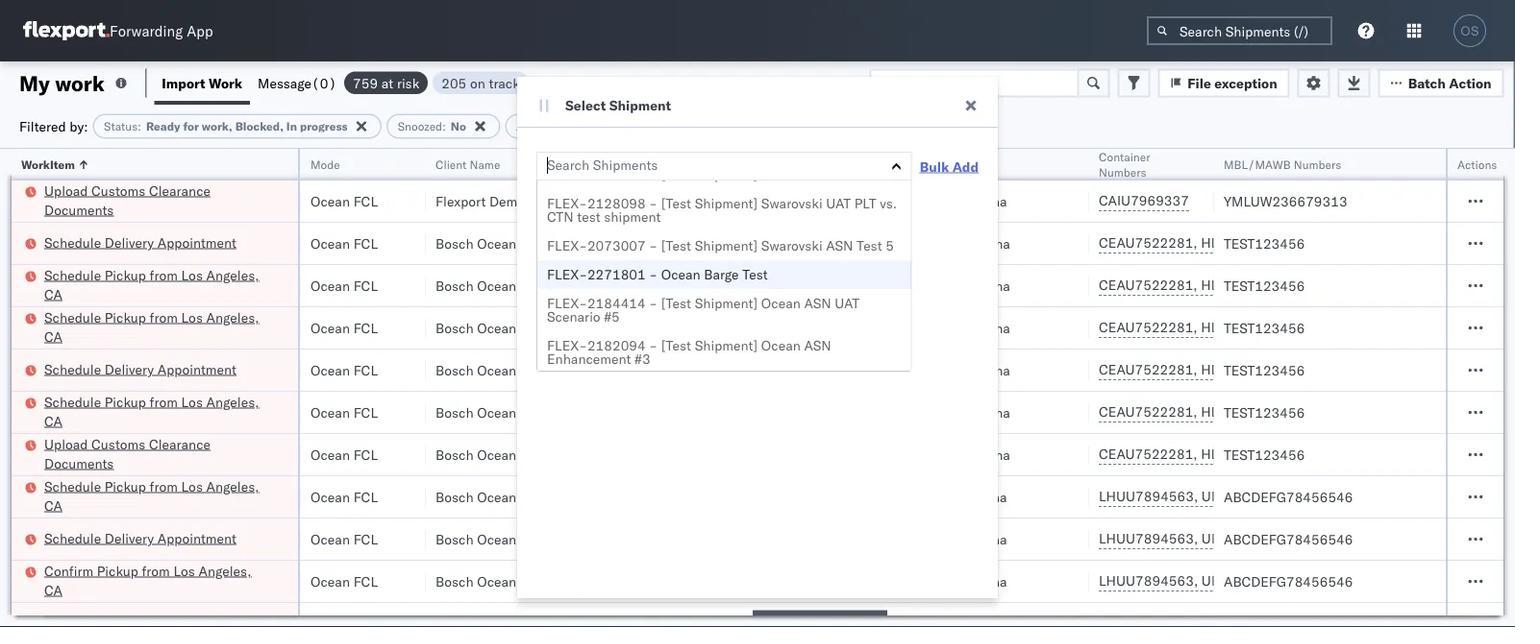 Task type: describe. For each thing, give the bounding box(es) containing it.
1 customs from the top
[[91, 182, 145, 199]]

4 hlxu6269489, from the top
[[1201, 362, 1300, 378]]

1 ceau7522281, from the top
[[1099, 235, 1198, 251]]

4 hlxu8034992 from the top
[[1303, 362, 1397, 378]]

mbl/mawb numbers button
[[1214, 153, 1435, 172]]

- for 2184414
[[649, 295, 658, 312]]

status
[[104, 119, 138, 134]]

my work
[[19, 70, 105, 96]]

actions
[[1458, 157, 1497, 172]]

due
[[612, 119, 633, 134]]

los for 4th schedule pickup from los angeles, ca link from the bottom of the page
[[181, 267, 203, 284]]

4 schedule pickup from los angeles, ca button from the top
[[44, 477, 273, 518]]

2 12:59 am mst, dec 14, 2022 from the top
[[32, 531, 220, 548]]

3 flex-1846748 from the top
[[784, 362, 883, 379]]

confirm pickup from los angeles, ca
[[44, 563, 251, 599]]

2 ceau7522281, hlxu6269489, hlxu8034992 from the top
[[1099, 277, 1397, 294]]

demo
[[489, 193, 525, 210]]

shipment] for 2182094
[[695, 337, 758, 354]]

2 uetu5238478 from the top
[[1202, 531, 1295, 548]]

flexport. image
[[23, 21, 110, 40]]

- for 2133180
[[649, 166, 658, 183]]

3 schedule pickup from los angeles, ca link from the top
[[44, 393, 273, 431]]

resize handle column header for workitem 'button'
[[275, 149, 298, 628]]

6 fcl from the top
[[353, 404, 378, 421]]

to
[[753, 74, 766, 91]]

consignee button
[[551, 153, 724, 172]]

soon
[[636, 119, 663, 134]]

ca for second schedule pickup from los angeles, ca link
[[44, 328, 62, 345]]

batch action button
[[1378, 69, 1504, 98]]

[test shipment] swarovski asn test 5 option containing flex-2133180 - [test shipment] swarovski asn test 5
[[537, 161, 911, 189]]

1 upload from the top
[[44, 182, 88, 199]]

4 omkar from the top
[[1464, 320, 1505, 337]]

shipment] for 2073007
[[695, 237, 758, 254]]

2 lhuu7894563, uetu5238478 from the top
[[1099, 531, 1295, 548]]

2 flex-1846748 from the top
[[784, 277, 883, 294]]

3 s from the top
[[1508, 277, 1515, 294]]

1 shanghai, from the top
[[907, 193, 968, 210]]

759
[[353, 75, 378, 91]]

mst, down the 12:00 am mst, nov 9, 2022
[[98, 489, 131, 506]]

2 abcdefg78456546 from the top
[[1224, 531, 1353, 548]]

resize handle column header for departure port button
[[1066, 149, 1089, 628]]

#3
[[635, 351, 651, 368]]

delivery for third schedule delivery appointment button from the bottom
[[105, 234, 154, 251]]

1:00
[[32, 193, 61, 210]]

3 schedule delivery appointment link from the top
[[44, 529, 236, 549]]

2073007
[[587, 237, 646, 254]]

1 upload customs clearance documents link from the top
[[44, 181, 273, 220]]

los for third schedule pickup from los angeles, ca link from the top
[[181, 394, 203, 411]]

7 ocean fcl from the top
[[311, 447, 378, 463]]

[test shipment] ocean asn enhancement #3 option
[[537, 332, 911, 374]]

consignee inside button
[[561, 157, 616, 172]]

1 schedule pickup from los angeles, ca link from the top
[[44, 266, 273, 304]]

client name
[[436, 157, 500, 172]]

1 fcl from the top
[[353, 193, 378, 210]]

snoozed : no
[[398, 119, 466, 134]]

import work button
[[154, 62, 250, 105]]

search shipments
[[547, 157, 658, 174]]

mbl/mawb numbers
[[1224, 157, 1341, 172]]

5 hlxu6269489, from the top
[[1201, 404, 1300, 421]]

mode
[[311, 157, 340, 172]]

3 fcl from the top
[[353, 277, 378, 294]]

container numbers
[[1099, 150, 1150, 179]]

documents for first upload customs clearance documents link from the top of the page
[[44, 201, 114, 218]]

blocked,
[[235, 119, 284, 134]]

los for confirm pickup from los angeles, ca link
[[173, 563, 195, 580]]

status : ready for work, blocked, in progress
[[104, 119, 348, 134]]

workitem
[[21, 157, 75, 172]]

in
[[286, 119, 297, 134]]

exception
[[1215, 75, 1277, 91]]

flex-2184414 - [test shipment] ocean asn uat scenario #5
[[547, 295, 860, 325]]

2 schedule delivery appointment button from the top
[[44, 360, 236, 381]]

mst, up 5:00 pm mst, dec 23, 2022
[[98, 531, 131, 548]]

4 ocean fcl from the top
[[311, 320, 378, 337]]

: for status
[[138, 119, 141, 134]]

8 fcl from the top
[[353, 489, 378, 506]]

5:00
[[32, 574, 61, 590]]

ca for 4th schedule pickup from los angeles, ca link from the bottom of the page
[[44, 286, 62, 303]]

no
[[451, 119, 466, 134]]

schedule delivery appointment for 1st schedule delivery appointment "link" from the bottom of the page
[[44, 530, 236, 547]]

my
[[19, 70, 50, 96]]

delivery for second schedule delivery appointment button from the bottom of the page
[[105, 361, 154, 378]]

flex- inside flex-2128098 - [test shipment] swarovski uat plt vs. ctn test shipment
[[547, 195, 587, 212]]

flex-2182094 - [test shipment] ocean asn enhancement #3
[[547, 337, 831, 368]]

resize handle column header for client name button
[[528, 149, 551, 628]]

schedule for 4th schedule pickup from los angeles, ca link from the bottom of the page
[[44, 267, 101, 284]]

1 schedule delivery appointment link from the top
[[44, 233, 236, 252]]

filtered
[[19, 118, 66, 135]]

[test for 2073007
[[661, 237, 691, 254]]

7 resize handle column header from the left
[[874, 149, 897, 628]]

reset to default filters
[[714, 74, 858, 91]]

4 shenzhen, from the top
[[907, 362, 971, 379]]

- for 2271801
[[649, 266, 658, 283]]

snoozed
[[398, 119, 442, 134]]

3 lhuu7894563, from the top
[[1099, 573, 1198, 590]]

ocean barge test option
[[537, 261, 911, 289]]

los for second schedule pickup from los angeles, ca link
[[181, 309, 203, 326]]

1 12:59 am mst, dec 14, 2022 from the top
[[32, 489, 220, 506]]

2 hlxu8034992 from the top
[[1303, 277, 1397, 294]]

0 vertical spatial dec
[[134, 489, 159, 506]]

11 resize handle column header from the left
[[1481, 149, 1504, 628]]

from for third schedule pickup from los angeles, ca link from the top
[[150, 394, 178, 411]]

asn for flex-2133180 - [test shipment] swarovski asn test 5
[[826, 166, 853, 183]]

departure port button
[[897, 153, 1070, 172]]

2 shenzhen, from the top
[[907, 277, 971, 294]]

os
[[1461, 24, 1479, 38]]

ocean inside "flex-2182094 - [test shipment] ocean asn enhancement #3"
[[761, 337, 801, 354]]

confirm pickup from los angeles, ca link
[[44, 562, 273, 600]]

--
[[561, 193, 577, 210]]

8 ocean fcl from the top
[[311, 489, 378, 506]]

1:00 am mdt, aug 19, 2022
[[32, 193, 213, 210]]

angeles, inside 'confirm pickup from los angeles, ca'
[[199, 563, 251, 580]]

track
[[489, 75, 520, 91]]

from for 4th schedule pickup from los angeles, ca link from the bottom of the page
[[150, 267, 178, 284]]

ca for third schedule pickup from los angeles, ca link from the top
[[44, 413, 62, 430]]

los for 1st schedule pickup from los angeles, ca link from the bottom
[[181, 478, 203, 495]]

appointment for 2nd schedule delivery appointment "link"
[[157, 361, 236, 378]]

4 s from the top
[[1508, 320, 1515, 337]]

3 shanghai, from the top
[[907, 531, 968, 548]]

flexport
[[436, 193, 486, 210]]

2 5, from the top
[[164, 277, 176, 294]]

7 fcl from the top
[[353, 447, 378, 463]]

1 vertical spatial risk
[[531, 119, 550, 134]]

app
[[187, 22, 213, 40]]

4 omkar s from the top
[[1464, 320, 1515, 337]]

1 ceau7522281, hlxu6269489, hlxu8034992 from the top
[[1099, 235, 1397, 251]]

5 12:59 am mdt, nov 5, 2022 from the top
[[32, 404, 213, 421]]

file exception
[[1188, 75, 1277, 91]]

5 test123456 from the top
[[1224, 404, 1305, 421]]

3 shenzhen, china from the top
[[907, 320, 1010, 337]]

schedule for second schedule pickup from los angeles, ca link
[[44, 309, 101, 326]]

6 shenzhen, china from the top
[[907, 447, 1010, 463]]

2 vertical spatial dec
[[125, 574, 150, 590]]

asn for flex-2182094 - [test shipment] ocean asn enhancement #3
[[804, 337, 831, 354]]

4 5, from the top
[[164, 362, 176, 379]]

1 12:59 from the top
[[32, 235, 69, 252]]

1 omkar s from the top
[[1464, 193, 1515, 210]]

2 shanghai, from the top
[[907, 489, 968, 506]]

scenario
[[547, 309, 601, 325]]

6 ceau7522281, hlxu6269489, hlxu8034992 from the top
[[1099, 446, 1397, 463]]

Search Work text field
[[869, 69, 1079, 98]]

2 schedule pickup from los angeles, ca from the top
[[44, 309, 259, 345]]

3 hlxu6269489, from the top
[[1201, 319, 1300, 336]]

- for 2182094
[[649, 337, 658, 354]]

1 schedule pickup from los angeles, ca from the top
[[44, 267, 259, 303]]

ready
[[146, 119, 180, 134]]

[test shipment] swarovski uat plt vs. ctn test shipment option
[[537, 189, 911, 232]]

2 fcl from the top
[[353, 235, 378, 252]]

1 shenzhen, from the top
[[907, 235, 971, 252]]

shipments
[[593, 157, 658, 174]]

2 upload from the top
[[44, 436, 88, 453]]

Search Shipments (/) text field
[[1147, 16, 1333, 45]]

2 s from the top
[[1508, 235, 1515, 252]]

mbl/mawb
[[1224, 157, 1291, 172]]

4 shanghai, china from the top
[[907, 574, 1007, 590]]

ca for confirm pickup from los angeles, ca link
[[44, 582, 62, 599]]

deadline
[[32, 157, 78, 172]]

[test for 2128098
[[661, 195, 691, 212]]

5 ceau7522281, from the top
[[1099, 404, 1198, 421]]

shipment] for 2184414
[[695, 295, 758, 312]]

2184414
[[587, 295, 646, 312]]

filters
[[819, 74, 858, 91]]

2271801
[[587, 266, 646, 283]]

2 customs from the top
[[91, 436, 145, 453]]

2 ocean fcl from the top
[[311, 235, 378, 252]]

9 fcl from the top
[[353, 531, 378, 548]]

2 14, from the top
[[163, 531, 184, 548]]

9 ocean fcl from the top
[[311, 531, 378, 548]]

test
[[577, 209, 601, 225]]

progress
[[300, 119, 348, 134]]

205
[[442, 75, 467, 91]]

2 clearance from the top
[[149, 436, 211, 453]]

schedule for 1st schedule pickup from los angeles, ca link from the bottom
[[44, 478, 101, 495]]

3 test123456 from the top
[[1224, 320, 1305, 337]]

- for 2128098
[[649, 195, 658, 212]]

enhancement
[[547, 351, 631, 368]]

flex- inside "flex-2182094 - [test shipment] ocean asn enhancement #3"
[[547, 337, 587, 354]]

1 ocean fcl from the top
[[311, 193, 378, 210]]

3 5, from the top
[[164, 320, 176, 337]]

2 schedule pickup from los angeles, ca link from the top
[[44, 308, 273, 347]]

flex-2133180 - [test shipment] swarovski asn test 5
[[547, 166, 894, 183]]

2128098
[[587, 195, 646, 212]]

4 schedule pickup from los angeles, ca from the top
[[44, 478, 259, 514]]

overdue,
[[559, 119, 609, 134]]

2 ceau7522281, from the top
[[1099, 277, 1198, 294]]

5 shenzhen, china from the top
[[907, 404, 1010, 421]]

1 14, from the top
[[163, 489, 184, 506]]

1 clearance from the top
[[149, 182, 211, 199]]

resize handle column header for deadline button
[[211, 149, 234, 628]]

reset to default filters button
[[702, 69, 869, 98]]

container numbers button
[[1089, 145, 1195, 180]]

vs.
[[880, 195, 897, 212]]

4 schedule pickup from los angeles, ca link from the top
[[44, 477, 273, 516]]

[test shipment] ocean asn uat scenario #5 option
[[537, 289, 911, 332]]

from for 1st schedule pickup from los angeles, ca link from the bottom
[[150, 478, 178, 495]]

2 12:59 from the top
[[32, 277, 69, 294]]

asn for flex-2073007 - [test shipment] swarovski asn test 5
[[826, 237, 853, 254]]

action
[[1449, 75, 1492, 91]]

#5
[[604, 309, 620, 325]]

schedule for first schedule delivery appointment "link" from the top
[[44, 234, 101, 251]]

6 ceau7522281, from the top
[[1099, 446, 1198, 463]]

batch
[[1408, 75, 1446, 91]]

3 omkar s from the top
[[1464, 277, 1515, 294]]

4 shanghai, from the top
[[907, 574, 968, 590]]

numbers for mbl/mawb numbers
[[1294, 157, 1341, 172]]

confirm
[[44, 563, 93, 580]]

3 uetu5238478 from the top
[[1202, 573, 1295, 590]]

name
[[470, 157, 500, 172]]

[test for 2184414
[[661, 295, 691, 312]]

add
[[953, 158, 979, 175]]

from for second schedule pickup from los angeles, ca link
[[150, 309, 178, 326]]

flex-2271801 - ocean barge test
[[547, 266, 768, 283]]

23,
[[153, 574, 174, 590]]

work
[[55, 70, 105, 96]]

bulk add
[[920, 158, 979, 175]]

swarovski for flex-2073007 - [test shipment] swarovski asn test 5
[[761, 237, 823, 254]]

3 lhuu7894563, uetu5238478 from the top
[[1099, 573, 1295, 590]]

for
[[183, 119, 199, 134]]

from for confirm pickup from los angeles, ca link
[[142, 563, 170, 580]]



Task type: vqa. For each thing, say whether or not it's contained in the screenshot.
1st the Confirm Pickup from Los Angeles, CA link
no



Task type: locate. For each thing, give the bounding box(es) containing it.
3 resize handle column header from the left
[[278, 149, 301, 628]]

[test right shipment
[[661, 195, 691, 212]]

5 shipment] from the top
[[695, 337, 758, 354]]

risk right at
[[397, 75, 419, 91]]

ocean inside "option"
[[661, 266, 701, 283]]

flex- inside the ocean barge test "option"
[[547, 266, 587, 283]]

3 12:59 am mdt, nov 5, 2022 from the top
[[32, 320, 213, 337]]

1 abcdefg78456546 from the top
[[1224, 489, 1353, 506]]

shipment] for 2128098
[[695, 195, 758, 212]]

resize handle column header for mode button
[[403, 149, 426, 628]]

2 vertical spatial flex-1846748
[[784, 362, 883, 379]]

1 vertical spatial schedule delivery appointment button
[[44, 360, 236, 381]]

1 vertical spatial schedule delivery appointment link
[[44, 360, 236, 379]]

: left the no
[[442, 119, 446, 134]]

5 shenzhen, from the top
[[907, 404, 971, 421]]

numbers for container numbers
[[1099, 165, 1147, 179]]

client name button
[[426, 153, 532, 172]]

1 vertical spatial delivery
[[105, 361, 154, 378]]

0 vertical spatial upload customs clearance documents button
[[44, 181, 273, 222]]

consignee down at risk : overdue, due soon
[[561, 157, 616, 172]]

numbers down container
[[1099, 165, 1147, 179]]

2 vertical spatial lhuu7894563, uetu5238478
[[1099, 573, 1295, 590]]

1 vertical spatial lhuu7894563, uetu5238478
[[1099, 531, 1295, 548]]

:
[[138, 119, 141, 134], [442, 119, 446, 134], [550, 119, 554, 134]]

[test right shipments
[[661, 166, 691, 183]]

omkar s
[[1464, 193, 1515, 210], [1464, 235, 1515, 252], [1464, 277, 1515, 294], [1464, 320, 1515, 337], [1464, 362, 1515, 379]]

1 vertical spatial lhuu7894563,
[[1099, 531, 1198, 548]]

import work
[[162, 75, 242, 91]]

2 hlxu6269489, from the top
[[1201, 277, 1300, 294]]

1 schedule from the top
[[44, 234, 101, 251]]

appointment for first schedule delivery appointment "link" from the top
[[157, 234, 236, 251]]

bulk add button
[[920, 147, 979, 186]]

1 omkar from the top
[[1464, 193, 1505, 210]]

3 omkar from the top
[[1464, 277, 1505, 294]]

1 vertical spatial upload
[[44, 436, 88, 453]]

[test shipment] swarovski asn test 5 option up barge
[[537, 232, 911, 261]]

numbers inside "button"
[[1294, 157, 1341, 172]]

schedule delivery appointment button up the 12:00 am mst, nov 9, 2022
[[44, 360, 236, 381]]

3 ceau7522281, from the top
[[1099, 319, 1198, 336]]

[test inside flex-2128098 - [test shipment] swarovski uat plt vs. ctn test shipment
[[661, 195, 691, 212]]

2 vertical spatial lhuu7894563,
[[1099, 573, 1198, 590]]

1 vertical spatial [test shipment] swarovski asn test 5 option
[[537, 232, 911, 261]]

0 vertical spatial clearance
[[149, 182, 211, 199]]

risk
[[397, 75, 419, 91], [531, 119, 550, 134]]

shipment] up the ocean barge test "option"
[[695, 237, 758, 254]]

1 vertical spatial documents
[[44, 455, 114, 472]]

pickup inside 'confirm pickup from los angeles, ca'
[[97, 563, 138, 580]]

2 swarovski from the top
[[761, 195, 823, 212]]

2 horizontal spatial :
[[550, 119, 554, 134]]

angeles,
[[206, 267, 259, 284], [206, 309, 259, 326], [206, 394, 259, 411], [206, 478, 259, 495], [199, 563, 251, 580]]

1846748
[[825, 235, 883, 252], [825, 277, 883, 294], [825, 362, 883, 379]]

- right 2182094
[[649, 337, 658, 354]]

1 : from the left
[[138, 119, 141, 134]]

0 horizontal spatial risk
[[397, 75, 419, 91]]

4 resize handle column header from the left
[[403, 149, 426, 628]]

forwarding app
[[110, 22, 213, 40]]

at risk : overdue, due soon
[[516, 119, 663, 134]]

schedule delivery appointment for 2nd schedule delivery appointment "link"
[[44, 361, 236, 378]]

resize handle column header for consignee button
[[720, 149, 743, 628]]

2 upload customs clearance documents link from the top
[[44, 435, 273, 474]]

barge
[[704, 266, 739, 283]]

5 s from the top
[[1508, 362, 1515, 379]]

customs left 9,
[[91, 436, 145, 453]]

os button
[[1448, 9, 1492, 53]]

- right 2271801
[[649, 266, 658, 283]]

container
[[1099, 150, 1150, 164]]

1 vertical spatial uetu5238478
[[1202, 531, 1295, 548]]

5 down vs.
[[886, 237, 894, 254]]

1 vertical spatial uat
[[835, 295, 860, 312]]

schedule delivery appointment link down aug
[[44, 233, 236, 252]]

2133180
[[587, 166, 646, 183]]

shipment] down "flex-2133180 - [test shipment] swarovski asn test 5"
[[695, 195, 758, 212]]

- inside flex-2128098 - [test shipment] swarovski uat plt vs. ctn test shipment
[[649, 195, 658, 212]]

flex-2073007 - [test shipment] swarovski asn test 5
[[547, 237, 894, 254]]

[test inside "flex-2182094 - [test shipment] ocean asn enhancement #3"
[[661, 337, 691, 354]]

documents down deadline
[[44, 201, 114, 218]]

[test for 2182094
[[661, 337, 691, 354]]

2 : from the left
[[442, 119, 446, 134]]

5 12:59 from the top
[[32, 404, 69, 421]]

pm
[[64, 574, 85, 590]]

client
[[436, 157, 467, 172]]

1 schedule delivery appointment button from the top
[[44, 233, 236, 254]]

1 horizontal spatial :
[[442, 119, 446, 134]]

caiu7969337
[[1099, 192, 1189, 209]]

3 schedule delivery appointment button from the top
[[44, 529, 236, 550]]

resize handle column header for mbl/mawb numbers "button"
[[1432, 149, 1455, 628]]

appointment up 9,
[[157, 361, 236, 378]]

delivery up the 12:00 am mst, nov 9, 2022
[[105, 361, 154, 378]]

dec down the 12:00 am mst, nov 9, 2022
[[134, 489, 159, 506]]

2 vertical spatial delivery
[[105, 530, 154, 547]]

forwarding app link
[[23, 21, 213, 40]]

test inside "option"
[[742, 266, 768, 283]]

0 vertical spatial schedule delivery appointment button
[[44, 233, 236, 254]]

schedule delivery appointment button down aug
[[44, 233, 236, 254]]

0 vertical spatial delivery
[[105, 234, 154, 251]]

confirm pickup from los angeles, ca button
[[44, 562, 273, 602]]

schedule for third schedule pickup from los angeles, ca link from the top
[[44, 394, 101, 411]]

- right 2133180
[[649, 166, 658, 183]]

2 vertical spatial uetu5238478
[[1202, 573, 1295, 590]]

delivery down 1:00 am mdt, aug 19, 2022
[[105, 234, 154, 251]]

6 test123456 from the top
[[1224, 447, 1305, 463]]

1 vertical spatial flex-1846748
[[784, 277, 883, 294]]

uat inside flex-2184414 - [test shipment] ocean asn uat scenario #5
[[835, 295, 860, 312]]

schedule delivery appointment link
[[44, 233, 236, 252], [44, 360, 236, 379], [44, 529, 236, 549]]

5 omkar s from the top
[[1464, 362, 1515, 379]]

0 vertical spatial [test shipment] swarovski asn test 5 option
[[537, 161, 911, 189]]

shipment] down the ocean barge test "option"
[[695, 295, 758, 312]]

12:59 am mst, dec 14, 2022 up 5:00 pm mst, dec 23, 2022
[[32, 531, 220, 548]]

1 upload customs clearance documents button from the top
[[44, 181, 273, 222]]

2 lhuu7894563, from the top
[[1099, 531, 1198, 548]]

1 vertical spatial upload customs clearance documents link
[[44, 435, 273, 474]]

uetu5238478
[[1202, 488, 1295, 505], [1202, 531, 1295, 548], [1202, 573, 1295, 590]]

4 ceau7522281, from the top
[[1099, 362, 1198, 378]]

shipment] for 2133180
[[695, 166, 758, 183]]

3 schedule pickup from los angeles, ca from the top
[[44, 394, 259, 430]]

- right 2128098 at the top left
[[649, 195, 658, 212]]

5 for flex-2073007 - [test shipment] swarovski asn test 5
[[886, 237, 894, 254]]

1 upload customs clearance documents from the top
[[44, 182, 211, 218]]

ymluw236679313
[[1224, 193, 1348, 210]]

0 vertical spatial schedule delivery appointment
[[44, 234, 236, 251]]

4 shenzhen, china from the top
[[907, 362, 1010, 379]]

0 vertical spatial customs
[[91, 182, 145, 199]]

: for snoozed
[[442, 119, 446, 134]]

ocean fcl
[[311, 193, 378, 210], [311, 235, 378, 252], [311, 277, 378, 294], [311, 320, 378, 337], [311, 362, 378, 379], [311, 404, 378, 421], [311, 447, 378, 463], [311, 489, 378, 506], [311, 531, 378, 548], [311, 574, 378, 590]]

lhuu7894563,
[[1099, 488, 1198, 505], [1099, 531, 1198, 548], [1099, 573, 1198, 590]]

759 at risk
[[353, 75, 419, 91]]

3 hlxu8034992 from the top
[[1303, 319, 1397, 336]]

1 horizontal spatial numbers
[[1294, 157, 1341, 172]]

6 schedule from the top
[[44, 478, 101, 495]]

- inside "flex-2182094 - [test shipment] ocean asn enhancement #3"
[[649, 337, 658, 354]]

5 up vs.
[[886, 166, 894, 183]]

1 vertical spatial abcdefg78456546
[[1224, 531, 1353, 548]]

workitem button
[[12, 153, 279, 172]]

ocean inside flex-2184414 - [test shipment] ocean asn uat scenario #5
[[761, 295, 801, 312]]

- left test at top left
[[561, 193, 569, 210]]

1 vertical spatial 5
[[886, 237, 894, 254]]

2 ca from the top
[[44, 328, 62, 345]]

2 omkar from the top
[[1464, 235, 1505, 252]]

3 schedule from the top
[[44, 309, 101, 326]]

5 for flex-2133180 - [test shipment] swarovski asn test 5
[[886, 166, 894, 183]]

plt
[[855, 195, 876, 212]]

4 12:59 from the top
[[32, 362, 69, 379]]

- inside the ocean barge test "option"
[[649, 266, 658, 283]]

[test inside flex-2184414 - [test shipment] ocean asn uat scenario #5
[[661, 295, 691, 312]]

filtered by:
[[19, 118, 88, 135]]

los
[[181, 267, 203, 284], [181, 309, 203, 326], [181, 394, 203, 411], [181, 478, 203, 495], [173, 563, 195, 580]]

0 vertical spatial consignee
[[561, 157, 616, 172]]

swarovski
[[761, 166, 823, 183], [761, 195, 823, 212], [761, 237, 823, 254]]

resize handle column header for container numbers button
[[1191, 149, 1214, 628]]

schedule delivery appointment link up the 12:00 am mst, nov 9, 2022
[[44, 360, 236, 379]]

1 shenzhen, china from the top
[[907, 235, 1010, 252]]

0 vertical spatial uat
[[826, 195, 851, 212]]

- inside flex-2184414 - [test shipment] ocean asn uat scenario #5
[[649, 295, 658, 312]]

upload customs clearance documents
[[44, 182, 211, 218], [44, 436, 211, 472]]

by:
[[70, 118, 88, 135]]

1 vertical spatial consignee
[[529, 193, 593, 210]]

asn inside flex-2184414 - [test shipment] ocean asn uat scenario #5
[[804, 295, 831, 312]]

at
[[516, 119, 528, 134]]

customs down deadline button
[[91, 182, 145, 199]]

dec
[[134, 489, 159, 506], [134, 531, 159, 548], [125, 574, 150, 590]]

6 ocean fcl from the top
[[311, 404, 378, 421]]

shipment] inside flex-2128098 - [test shipment] swarovski uat plt vs. ctn test shipment
[[695, 195, 758, 212]]

0 vertical spatial upload customs clearance documents link
[[44, 181, 273, 220]]

documents for 1st upload customs clearance documents link from the bottom of the page
[[44, 455, 114, 472]]

: left ready
[[138, 119, 141, 134]]

1 vertical spatial upload customs clearance documents
[[44, 436, 211, 472]]

numbers inside 'container numbers'
[[1099, 165, 1147, 179]]

5 fcl from the top
[[353, 362, 378, 379]]

1 vertical spatial dec
[[134, 531, 159, 548]]

4 test123456 from the top
[[1224, 362, 1305, 379]]

bosch
[[436, 235, 474, 252], [561, 235, 599, 252], [436, 277, 474, 294], [561, 277, 599, 294], [436, 320, 474, 337], [561, 320, 599, 337], [436, 362, 474, 379], [561, 362, 599, 379], [436, 404, 474, 421], [436, 447, 474, 463], [436, 489, 474, 506], [436, 531, 474, 548], [436, 574, 474, 590]]

3 swarovski from the top
[[761, 237, 823, 254]]

shipment] inside "flex-2182094 - [test shipment] ocean asn enhancement #3"
[[695, 337, 758, 354]]

risk right the "at"
[[531, 119, 550, 134]]

from inside 'confirm pickup from los angeles, ca'
[[142, 563, 170, 580]]

5 5, from the top
[[164, 404, 176, 421]]

14, up 23,
[[163, 531, 184, 548]]

shipment] inside flex-2184414 - [test shipment] ocean asn uat scenario #5
[[695, 295, 758, 312]]

0 horizontal spatial numbers
[[1099, 165, 1147, 179]]

schedule delivery appointment up the 12:00 am mst, nov 9, 2022
[[44, 361, 236, 378]]

mst, right pm
[[89, 574, 121, 590]]

- down flex-2271801 - ocean barge test
[[649, 295, 658, 312]]

numbers up ymluw236679313
[[1294, 157, 1341, 172]]

list box containing flex-2133180 - [test shipment] swarovski asn test 5
[[537, 161, 911, 374]]

0 vertical spatial 12:59 am mst, dec 14, 2022
[[32, 489, 220, 506]]

dec up 'confirm pickup from los angeles, ca'
[[134, 531, 159, 548]]

- up flex-2271801 - ocean barge test
[[649, 237, 658, 254]]

0 vertical spatial flex-1846748
[[784, 235, 883, 252]]

1 horizontal spatial risk
[[531, 119, 550, 134]]

- down the search
[[569, 193, 577, 210]]

4 12:59 am mdt, nov 5, 2022 from the top
[[32, 362, 213, 379]]

mst, left 9,
[[98, 447, 131, 463]]

1 vertical spatial clearance
[[149, 436, 211, 453]]

ca for 1st schedule pickup from los angeles, ca link from the bottom
[[44, 498, 62, 514]]

1 5 from the top
[[886, 166, 894, 183]]

0 vertical spatial abcdefg78456546
[[1224, 489, 1353, 506]]

deadline button
[[22, 153, 214, 172]]

1 flex-1846748 from the top
[[784, 235, 883, 252]]

work
[[209, 75, 242, 91]]

schedule delivery appointment button up 'confirm pickup from los angeles, ca'
[[44, 529, 236, 550]]

swarovski left 1660288
[[761, 195, 823, 212]]

shipment
[[604, 209, 661, 225]]

los inside 'confirm pickup from los angeles, ca'
[[173, 563, 195, 580]]

0 vertical spatial 5
[[886, 166, 894, 183]]

2 appointment from the top
[[157, 361, 236, 378]]

1 1846748 from the top
[[825, 235, 883, 252]]

message (0)
[[258, 75, 337, 91]]

am
[[64, 193, 86, 210], [73, 235, 95, 252], [73, 277, 95, 294], [73, 320, 95, 337], [73, 362, 95, 379], [73, 404, 95, 421], [73, 447, 95, 463], [73, 489, 95, 506], [73, 531, 95, 548]]

asn inside "flex-2182094 - [test shipment] ocean asn enhancement #3"
[[804, 337, 831, 354]]

schedule delivery appointment down aug
[[44, 234, 236, 251]]

flex-
[[547, 166, 587, 183], [784, 193, 825, 210], [547, 195, 587, 212], [784, 235, 825, 252], [547, 237, 587, 254], [547, 266, 587, 283], [784, 277, 825, 294], [547, 295, 587, 312], [547, 337, 587, 354], [784, 362, 825, 379]]

1 vertical spatial upload customs clearance documents button
[[44, 435, 273, 475]]

2 vertical spatial appointment
[[157, 530, 236, 547]]

0 vertical spatial upload
[[44, 182, 88, 199]]

2 schedule delivery appointment from the top
[[44, 361, 236, 378]]

0 vertical spatial lhuu7894563, uetu5238478
[[1099, 488, 1295, 505]]

0 vertical spatial lhuu7894563,
[[1099, 488, 1198, 505]]

3 ca from the top
[[44, 413, 62, 430]]

file exception button
[[1158, 69, 1290, 98], [1158, 69, 1290, 98]]

flex-2128098 - [test shipment] swarovski uat plt vs. ctn test shipment
[[547, 195, 897, 225]]

dec left 23,
[[125, 574, 150, 590]]

1 vertical spatial 12:59 am mst, dec 14, 2022
[[32, 531, 220, 548]]

hlxu8034992
[[1303, 235, 1397, 251], [1303, 277, 1397, 294], [1303, 319, 1397, 336], [1303, 362, 1397, 378], [1303, 404, 1397, 421], [1303, 446, 1397, 463]]

[test up flex-2271801 - ocean barge test
[[661, 237, 691, 254]]

[test down flex-2271801 - ocean barge test
[[661, 295, 691, 312]]

0 vertical spatial uetu5238478
[[1202, 488, 1295, 505]]

appointment for 1st schedule delivery appointment "link" from the bottom of the page
[[157, 530, 236, 547]]

nov
[[135, 235, 160, 252], [135, 277, 160, 294], [135, 320, 160, 337], [135, 362, 160, 379], [135, 404, 160, 421], [134, 447, 159, 463]]

None field
[[547, 153, 552, 178]]

2 vertical spatial 1846748
[[825, 362, 883, 379]]

2 resize handle column header from the left
[[275, 149, 298, 628]]

[test shipment] swarovski asn test 5 option
[[537, 161, 911, 189], [537, 232, 911, 261]]

2 vertical spatial schedule delivery appointment
[[44, 530, 236, 547]]

0 vertical spatial 14,
[[163, 489, 184, 506]]

6 hlxu6269489, from the top
[[1201, 446, 1300, 463]]

swarovski for flex-2128098 - [test shipment] swarovski uat plt vs. ctn test shipment
[[761, 195, 823, 212]]

- for 2073007
[[649, 237, 658, 254]]

5 hlxu8034992 from the top
[[1303, 404, 1397, 421]]

shanghai,
[[907, 193, 968, 210], [907, 489, 968, 506], [907, 531, 968, 548], [907, 574, 968, 590]]

3 12:59 from the top
[[32, 320, 69, 337]]

2 vertical spatial schedule delivery appointment link
[[44, 529, 236, 549]]

4 schedule from the top
[[44, 361, 101, 378]]

2 vertical spatial abcdefg78456546
[[1224, 574, 1353, 590]]

ca inside 'confirm pickup from los angeles, ca'
[[44, 582, 62, 599]]

0 vertical spatial appointment
[[157, 234, 236, 251]]

[test
[[661, 166, 691, 183], [661, 195, 691, 212], [661, 237, 691, 254], [661, 295, 691, 312], [661, 337, 691, 354]]

schedule pickup from los angeles, ca
[[44, 267, 259, 303], [44, 309, 259, 345], [44, 394, 259, 430], [44, 478, 259, 514]]

delivery up 5:00 pm mst, dec 23, 2022
[[105, 530, 154, 547]]

list box
[[537, 161, 911, 374]]

0 vertical spatial 1846748
[[825, 235, 883, 252]]

1 vertical spatial swarovski
[[761, 195, 823, 212]]

ceau7522281, hlxu6269489, hlxu8034992
[[1099, 235, 1397, 251], [1099, 277, 1397, 294], [1099, 319, 1397, 336], [1099, 362, 1397, 378], [1099, 404, 1397, 421], [1099, 446, 1397, 463]]

3 ocean fcl from the top
[[311, 277, 378, 294]]

[test for 2133180
[[661, 166, 691, 183]]

2 test123456 from the top
[[1224, 277, 1305, 294]]

bulk
[[920, 158, 949, 175]]

schedule delivery appointment link up 'confirm pickup from los angeles, ca'
[[44, 529, 236, 549]]

0 vertical spatial upload customs clearance documents
[[44, 182, 211, 218]]

shipment] down [test shipment] ocean asn uat scenario #5 option
[[695, 337, 758, 354]]

0 vertical spatial swarovski
[[761, 166, 823, 183]]

swarovski down the flex-1660288
[[761, 237, 823, 254]]

from
[[150, 267, 178, 284], [150, 309, 178, 326], [150, 394, 178, 411], [150, 478, 178, 495], [142, 563, 170, 580]]

1 test123456 from the top
[[1224, 235, 1305, 252]]

: right the "at"
[[550, 119, 554, 134]]

1 shanghai, china from the top
[[907, 193, 1007, 210]]

forwarding
[[110, 22, 183, 40]]

2 shenzhen, china from the top
[[907, 277, 1010, 294]]

6 shenzhen, from the top
[[907, 447, 971, 463]]

0 horizontal spatial :
[[138, 119, 141, 134]]

2 [test from the top
[[661, 195, 691, 212]]

hlxu6269489,
[[1201, 235, 1300, 251], [1201, 277, 1300, 294], [1201, 319, 1300, 336], [1201, 362, 1300, 378], [1201, 404, 1300, 421], [1201, 446, 1300, 463]]

10 resize handle column header from the left
[[1432, 149, 1455, 628]]

12:59 am mst, dec 14, 2022 down the 12:00 am mst, nov 9, 2022
[[32, 489, 220, 506]]

schedule delivery appointment up 'confirm pickup from los angeles, ca'
[[44, 530, 236, 547]]

4 ceau7522281, hlxu6269489, hlxu8034992 from the top
[[1099, 362, 1397, 378]]

19,
[[156, 193, 177, 210]]

[test right #3
[[661, 337, 691, 354]]

fcl
[[353, 193, 378, 210], [353, 235, 378, 252], [353, 277, 378, 294], [353, 320, 378, 337], [353, 362, 378, 379], [353, 404, 378, 421], [353, 447, 378, 463], [353, 489, 378, 506], [353, 531, 378, 548], [353, 574, 378, 590]]

0 vertical spatial schedule delivery appointment link
[[44, 233, 236, 252]]

appointment up 23,
[[157, 530, 236, 547]]

[test shipment] swarovski asn test 5 option up flex-2128098 - [test shipment] swarovski uat plt vs. ctn test shipment
[[537, 161, 911, 189]]

file
[[1188, 75, 1211, 91]]

1 vertical spatial schedule delivery appointment
[[44, 361, 236, 378]]

omkar
[[1464, 193, 1505, 210], [1464, 235, 1505, 252], [1464, 277, 1505, 294], [1464, 320, 1505, 337], [1464, 362, 1505, 379]]

2 vertical spatial swarovski
[[761, 237, 823, 254]]

12:00
[[32, 447, 69, 463]]

delivery
[[105, 234, 154, 251], [105, 361, 154, 378], [105, 530, 154, 547]]

departure port
[[907, 157, 984, 172]]

swarovski up the flex-1660288
[[761, 166, 823, 183]]

uat inside flex-2128098 - [test shipment] swarovski uat plt vs. ctn test shipment
[[826, 195, 851, 212]]

aug
[[127, 193, 152, 210]]

2022
[[180, 193, 213, 210], [179, 235, 213, 252], [179, 277, 213, 294], [179, 320, 213, 337], [179, 362, 213, 379], [179, 404, 213, 421], [178, 447, 212, 463], [187, 489, 220, 506], [187, 531, 220, 548], [177, 574, 211, 590]]

1 5, from the top
[[164, 235, 176, 252]]

2 schedule delivery appointment link from the top
[[44, 360, 236, 379]]

swarovski inside flex-2128098 - [test shipment] swarovski uat plt vs. ctn test shipment
[[761, 195, 823, 212]]

schedule delivery appointment for first schedule delivery appointment "link" from the top
[[44, 234, 236, 251]]

search
[[547, 157, 590, 174]]

flex- inside flex-2184414 - [test shipment] ocean asn uat scenario #5
[[547, 295, 587, 312]]

schedule for 1st schedule delivery appointment "link" from the bottom of the page
[[44, 530, 101, 547]]

resize handle column header
[[211, 149, 234, 628], [275, 149, 298, 628], [278, 149, 301, 628], [403, 149, 426, 628], [528, 149, 551, 628], [720, 149, 743, 628], [874, 149, 897, 628], [1066, 149, 1089, 628], [1191, 149, 1214, 628], [1432, 149, 1455, 628], [1481, 149, 1504, 628]]

6 hlxu8034992 from the top
[[1303, 446, 1397, 463]]

2 omkar s from the top
[[1464, 235, 1515, 252]]

shipment] up flex-2128098 - [test shipment] swarovski uat plt vs. ctn test shipment
[[695, 166, 758, 183]]

test123456
[[1224, 235, 1305, 252], [1224, 277, 1305, 294], [1224, 320, 1305, 337], [1224, 362, 1305, 379], [1224, 404, 1305, 421], [1224, 447, 1305, 463]]

documents left 9,
[[44, 455, 114, 472]]

1 s from the top
[[1508, 193, 1515, 210]]

asn for flex-2184414 - [test shipment] ocean asn uat scenario #5
[[804, 295, 831, 312]]

departure
[[907, 157, 959, 172]]

[test shipment] swarovski asn test 5 option containing flex-2073007 - [test shipment] swarovski asn test 5
[[537, 232, 911, 261]]

5 ceau7522281, hlxu6269489, hlxu8034992 from the top
[[1099, 404, 1397, 421]]

14, down 9,
[[163, 489, 184, 506]]

1 ca from the top
[[44, 286, 62, 303]]

0 vertical spatial documents
[[44, 201, 114, 218]]

appointment
[[157, 234, 236, 251], [157, 361, 236, 378], [157, 530, 236, 547]]

swarovski for flex-2133180 - [test shipment] swarovski asn test 5
[[761, 166, 823, 183]]

2 vertical spatial schedule delivery appointment button
[[44, 529, 236, 550]]

1 [test shipment] swarovski asn test 5 option from the top
[[537, 161, 911, 189]]

schedule for 2nd schedule delivery appointment "link"
[[44, 361, 101, 378]]

consignee down the search
[[529, 193, 593, 210]]

1 vertical spatial 1846748
[[825, 277, 883, 294]]

delivery for 3rd schedule delivery appointment button from the top of the page
[[105, 530, 154, 547]]

1 vertical spatial appointment
[[157, 361, 236, 378]]

appointment down 19,
[[157, 234, 236, 251]]

batch action
[[1408, 75, 1492, 91]]

mode button
[[301, 153, 407, 172]]

shipment]
[[695, 166, 758, 183], [695, 195, 758, 212], [695, 237, 758, 254], [695, 295, 758, 312], [695, 337, 758, 354]]

5 ocean fcl from the top
[[311, 362, 378, 379]]

2 upload customs clearance documents from the top
[[44, 436, 211, 472]]

0 vertical spatial risk
[[397, 75, 419, 91]]

6 12:59 from the top
[[32, 489, 69, 506]]

9,
[[162, 447, 175, 463]]

operator
[[1464, 157, 1511, 172]]

2182094
[[587, 337, 646, 354]]

5 ca from the top
[[44, 582, 62, 599]]

1 vertical spatial 14,
[[163, 531, 184, 548]]

1 vertical spatial customs
[[91, 436, 145, 453]]



